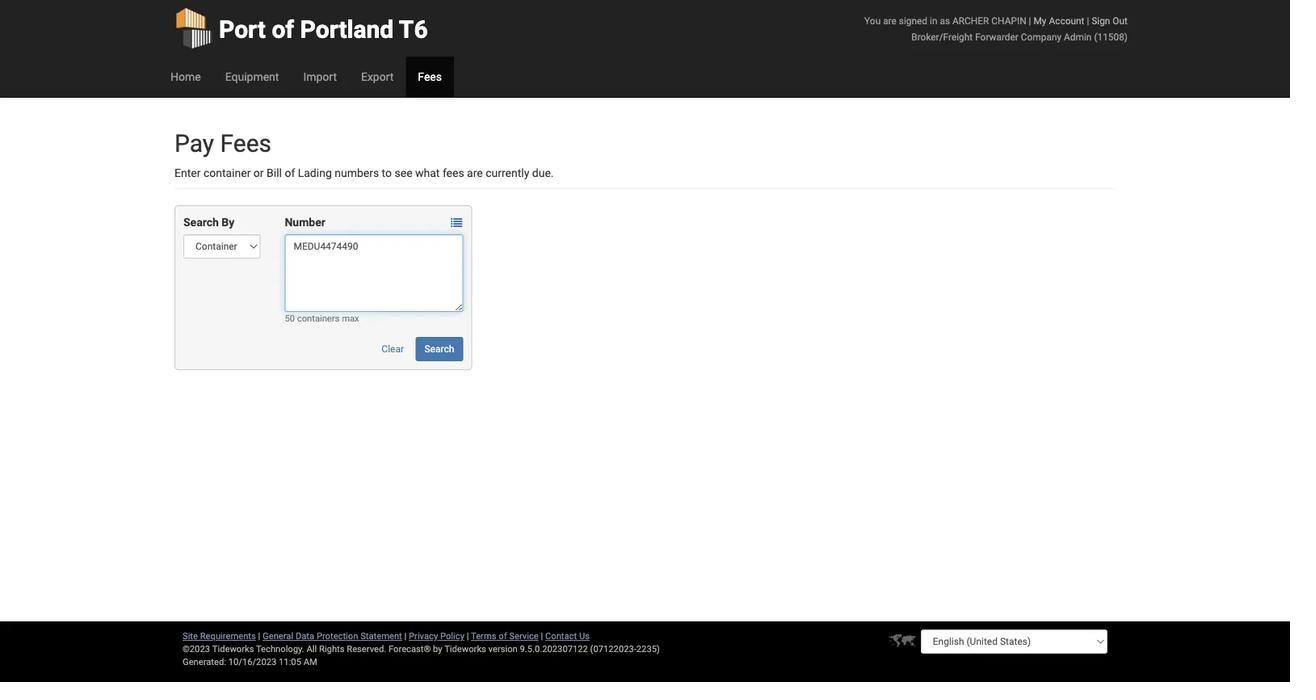 Task type: locate. For each thing, give the bounding box(es) containing it.
search for search by
[[183, 215, 219, 229]]

of right port
[[272, 15, 294, 44]]

1 vertical spatial search
[[425, 344, 455, 355]]

0 vertical spatial fees
[[418, 70, 442, 83]]

export
[[361, 70, 394, 83]]

import
[[303, 70, 337, 83]]

service
[[510, 631, 539, 641]]

fees down t6
[[418, 70, 442, 83]]

by
[[433, 644, 443, 654]]

fees up or
[[220, 129, 272, 158]]

10/16/2023
[[229, 657, 277, 667]]

rights
[[319, 644, 345, 654]]

of
[[272, 15, 294, 44], [285, 166, 295, 179], [499, 631, 507, 641]]

signed
[[900, 15, 928, 26]]

search left by
[[183, 215, 219, 229]]

archer
[[953, 15, 990, 26]]

2235)
[[637, 644, 660, 654]]

terms of service link
[[471, 631, 539, 641]]

0 vertical spatial search
[[183, 215, 219, 229]]

version
[[489, 644, 518, 654]]

tideworks
[[445, 644, 486, 654]]

are
[[884, 15, 897, 26], [467, 166, 483, 179]]

of right "bill"
[[285, 166, 295, 179]]

50
[[285, 313, 295, 324]]

clear
[[382, 344, 404, 355]]

search right clear button
[[425, 344, 455, 355]]

as
[[940, 15, 951, 26]]

in
[[930, 15, 938, 26]]

terms
[[471, 631, 497, 641]]

site requirements link
[[183, 631, 256, 641]]

fees inside fees dropdown button
[[418, 70, 442, 83]]

or
[[254, 166, 264, 179]]

privacy
[[409, 631, 438, 641]]

|
[[1030, 15, 1032, 26], [1088, 15, 1090, 26], [258, 631, 261, 641], [405, 631, 407, 641], [467, 631, 469, 641], [541, 631, 543, 641]]

admin
[[1065, 31, 1092, 42]]

reserved.
[[347, 644, 387, 654]]

you are signed in as archer chapin | my account | sign out broker/freight forwarder company admin (11508)
[[865, 15, 1128, 42]]

search inside button
[[425, 344, 455, 355]]

contact us link
[[546, 631, 590, 641]]

company
[[1022, 31, 1062, 42]]

account
[[1050, 15, 1085, 26]]

Number text field
[[285, 234, 463, 312]]

1 horizontal spatial fees
[[418, 70, 442, 83]]

show list image
[[451, 217, 463, 228]]

privacy policy link
[[409, 631, 465, 641]]

are inside you are signed in as archer chapin | my account | sign out broker/freight forwarder company admin (11508)
[[884, 15, 897, 26]]

are right 'you'
[[884, 15, 897, 26]]

0 horizontal spatial are
[[467, 166, 483, 179]]

sign
[[1092, 15, 1111, 26]]

(07122023-
[[591, 644, 637, 654]]

1 horizontal spatial are
[[884, 15, 897, 26]]

1 vertical spatial of
[[285, 166, 295, 179]]

1 vertical spatial fees
[[220, 129, 272, 158]]

general
[[263, 631, 294, 641]]

containers
[[297, 313, 340, 324]]

site requirements | general data protection statement | privacy policy | terms of service | contact us ©2023 tideworks technology. all rights reserved. forecast® by tideworks version 9.5.0.202307122 (07122023-2235) generated: 10/16/2023 11:05 am
[[183, 631, 660, 667]]

of up version
[[499, 631, 507, 641]]

generated:
[[183, 657, 226, 667]]

1 horizontal spatial search
[[425, 344, 455, 355]]

fees
[[443, 166, 465, 179]]

due.
[[533, 166, 554, 179]]

enter container or bill of lading numbers to see what fees are currently due.
[[175, 166, 554, 179]]

2 vertical spatial of
[[499, 631, 507, 641]]

0 horizontal spatial search
[[183, 215, 219, 229]]

search by
[[183, 215, 235, 229]]

requirements
[[200, 631, 256, 641]]

1 vertical spatial are
[[467, 166, 483, 179]]

import button
[[291, 57, 349, 97]]

| left my
[[1030, 15, 1032, 26]]

are right the fees
[[467, 166, 483, 179]]

am
[[304, 657, 318, 667]]

search
[[183, 215, 219, 229], [425, 344, 455, 355]]

0 vertical spatial are
[[884, 15, 897, 26]]

fees
[[418, 70, 442, 83], [220, 129, 272, 158]]

forwarder
[[976, 31, 1019, 42]]



Task type: describe. For each thing, give the bounding box(es) containing it.
my account link
[[1034, 15, 1085, 26]]

broker/freight
[[912, 31, 973, 42]]

enter
[[175, 166, 201, 179]]

| up tideworks at the bottom of page
[[467, 631, 469, 641]]

currently
[[486, 166, 530, 179]]

pay fees
[[175, 129, 272, 158]]

see
[[395, 166, 413, 179]]

equipment button
[[213, 57, 291, 97]]

out
[[1113, 15, 1128, 26]]

portland
[[300, 15, 394, 44]]

port
[[219, 15, 266, 44]]

home
[[171, 70, 201, 83]]

lading
[[298, 166, 332, 179]]

you
[[865, 15, 881, 26]]

pay
[[175, 129, 214, 158]]

clear button
[[373, 337, 413, 361]]

9.5.0.202307122
[[520, 644, 588, 654]]

bill
[[267, 166, 282, 179]]

max
[[342, 313, 359, 324]]

general data protection statement link
[[263, 631, 402, 641]]

0 horizontal spatial fees
[[220, 129, 272, 158]]

forecast®
[[389, 644, 431, 654]]

0 vertical spatial of
[[272, 15, 294, 44]]

port of portland t6 link
[[175, 0, 428, 57]]

technology.
[[256, 644, 305, 654]]

50 containers max
[[285, 313, 359, 324]]

protection
[[317, 631, 358, 641]]

policy
[[441, 631, 465, 641]]

sign out link
[[1092, 15, 1128, 26]]

number
[[285, 215, 326, 229]]

11:05
[[279, 657, 301, 667]]

statement
[[361, 631, 402, 641]]

©2023 tideworks
[[183, 644, 254, 654]]

fees button
[[406, 57, 454, 97]]

us
[[580, 631, 590, 641]]

search button
[[416, 337, 463, 361]]

container
[[204, 166, 251, 179]]

(11508)
[[1095, 31, 1128, 42]]

| up forecast®
[[405, 631, 407, 641]]

data
[[296, 631, 315, 641]]

of inside the site requirements | general data protection statement | privacy policy | terms of service | contact us ©2023 tideworks technology. all rights reserved. forecast® by tideworks version 9.5.0.202307122 (07122023-2235) generated: 10/16/2023 11:05 am
[[499, 631, 507, 641]]

contact
[[546, 631, 577, 641]]

all
[[307, 644, 317, 654]]

| up 9.5.0.202307122
[[541, 631, 543, 641]]

equipment
[[225, 70, 279, 83]]

my
[[1034, 15, 1047, 26]]

port of portland t6
[[219, 15, 428, 44]]

t6
[[399, 15, 428, 44]]

to
[[382, 166, 392, 179]]

export button
[[349, 57, 406, 97]]

what
[[415, 166, 440, 179]]

chapin
[[992, 15, 1027, 26]]

by
[[222, 215, 235, 229]]

numbers
[[335, 166, 379, 179]]

site
[[183, 631, 198, 641]]

home button
[[158, 57, 213, 97]]

| left sign
[[1088, 15, 1090, 26]]

| left general
[[258, 631, 261, 641]]

search for search
[[425, 344, 455, 355]]



Task type: vqa. For each thing, say whether or not it's contained in the screenshot.
50
yes



